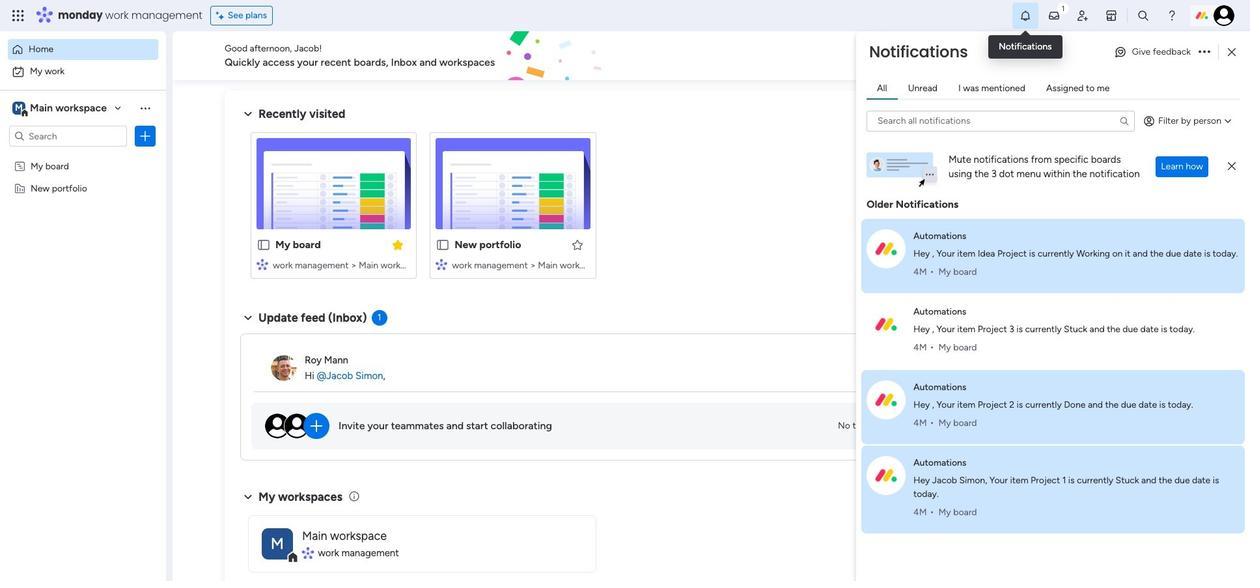 Task type: vqa. For each thing, say whether or not it's contained in the screenshot.
Add to favorites image the Public board icon
yes



Task type: locate. For each thing, give the bounding box(es) containing it.
jacob simon image
[[1214, 5, 1235, 26]]

2 automations image from the top
[[867, 305, 906, 344]]

workspace options image
[[139, 101, 152, 114]]

quick search results list box
[[240, 122, 965, 294]]

3 automations image from the top
[[867, 380, 906, 419]]

automations image
[[867, 229, 906, 268], [867, 305, 906, 344], [867, 380, 906, 419], [867, 456, 906, 495]]

templates image image
[[1008, 98, 1180, 188]]

public board image up component icon
[[257, 238, 271, 252]]

None search field
[[867, 110, 1135, 131]]

public board image for add to favorites icon
[[436, 238, 450, 252]]

workspace image
[[12, 101, 25, 115]]

1 vertical spatial option
[[8, 61, 158, 82]]

close my workspaces image
[[240, 489, 256, 505]]

public board image
[[257, 238, 271, 252], [436, 238, 450, 252]]

public board image right the "remove from favorites" image
[[436, 238, 450, 252]]

help center element
[[997, 374, 1192, 426]]

1 horizontal spatial public board image
[[436, 238, 450, 252]]

options image
[[139, 130, 152, 143]]

close update feed (inbox) image
[[240, 310, 256, 326]]

invite members image
[[1077, 9, 1090, 22]]

dialog
[[857, 31, 1251, 581]]

search image
[[1120, 116, 1130, 126]]

2 public board image from the left
[[436, 238, 450, 252]]

option
[[8, 39, 158, 60], [8, 61, 158, 82], [0, 154, 166, 157]]

1 element
[[372, 310, 387, 326]]

see plans image
[[216, 8, 228, 23]]

component image
[[257, 258, 268, 270]]

update feed image
[[1048, 9, 1061, 22]]

options image
[[1199, 48, 1211, 56]]

monday marketplace image
[[1105, 9, 1118, 22]]

v2 user feedback image
[[1007, 48, 1017, 63]]

1 public board image from the left
[[257, 238, 271, 252]]

0 horizontal spatial public board image
[[257, 238, 271, 252]]

list box
[[0, 152, 166, 375]]

1 image
[[1058, 1, 1070, 15]]



Task type: describe. For each thing, give the bounding box(es) containing it.
2 vertical spatial option
[[0, 154, 166, 157]]

1 automations image from the top
[[867, 229, 906, 268]]

Search all notifications search field
[[867, 110, 1135, 131]]

remove from favorites image
[[392, 238, 405, 251]]

workspace image
[[262, 528, 293, 559]]

add to favorites image
[[571, 238, 584, 251]]

close recently visited image
[[240, 106, 256, 122]]

select product image
[[12, 9, 25, 22]]

4 automations image from the top
[[867, 456, 906, 495]]

v2 bolt switch image
[[1109, 49, 1116, 63]]

roy mann image
[[271, 355, 297, 381]]

public board image for the "remove from favorites" image
[[257, 238, 271, 252]]

notifications image
[[1019, 9, 1032, 22]]

give feedback image
[[1114, 46, 1127, 59]]

getting started element
[[997, 311, 1192, 363]]

help image
[[1166, 9, 1179, 22]]

search everything image
[[1137, 9, 1150, 22]]

Search in workspace field
[[27, 129, 109, 144]]

workspace selection element
[[12, 100, 109, 117]]

0 vertical spatial option
[[8, 39, 158, 60]]



